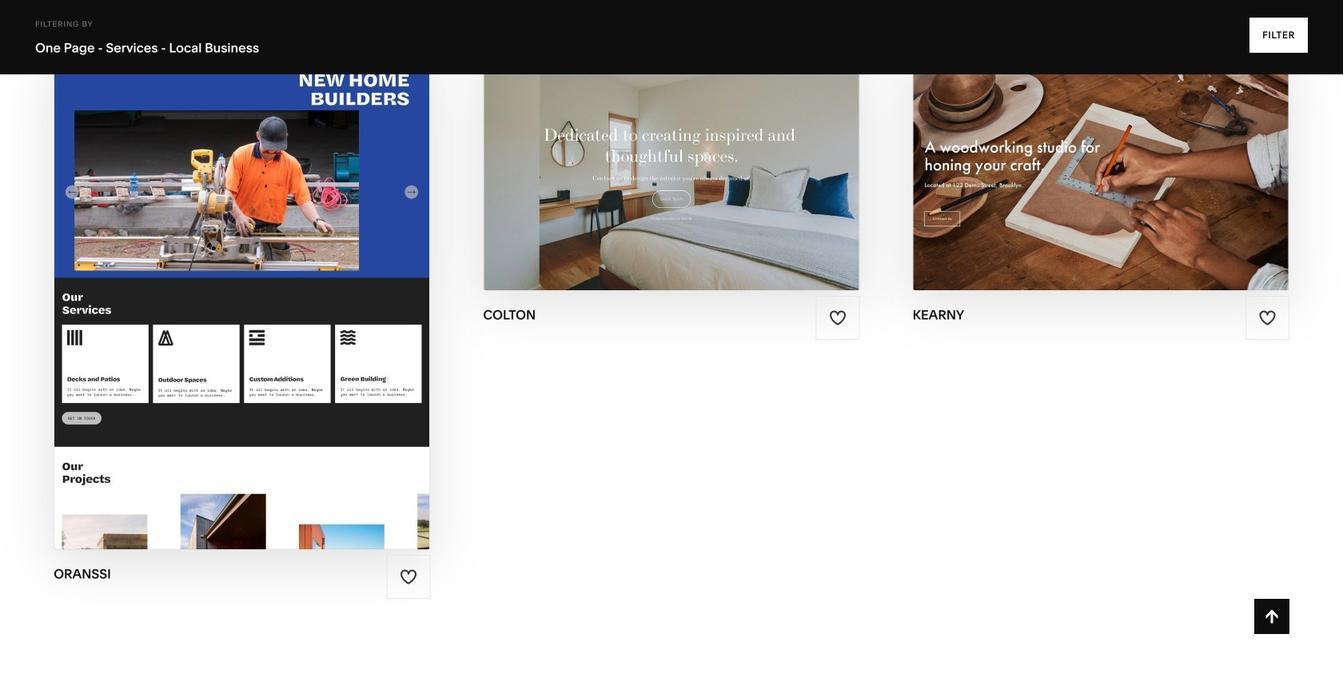 Task type: describe. For each thing, give the bounding box(es) containing it.
add colton to your favorites list image
[[829, 309, 847, 327]]

colton image
[[484, 49, 859, 290]]

add oranssi to your favorites list image
[[400, 568, 417, 586]]

oranssi image
[[55, 49, 430, 549]]

back to top image
[[1263, 608, 1281, 625]]



Task type: vqa. For each thing, say whether or not it's contained in the screenshot.
Animals
no



Task type: locate. For each thing, give the bounding box(es) containing it.
kearny image
[[914, 49, 1289, 290]]



